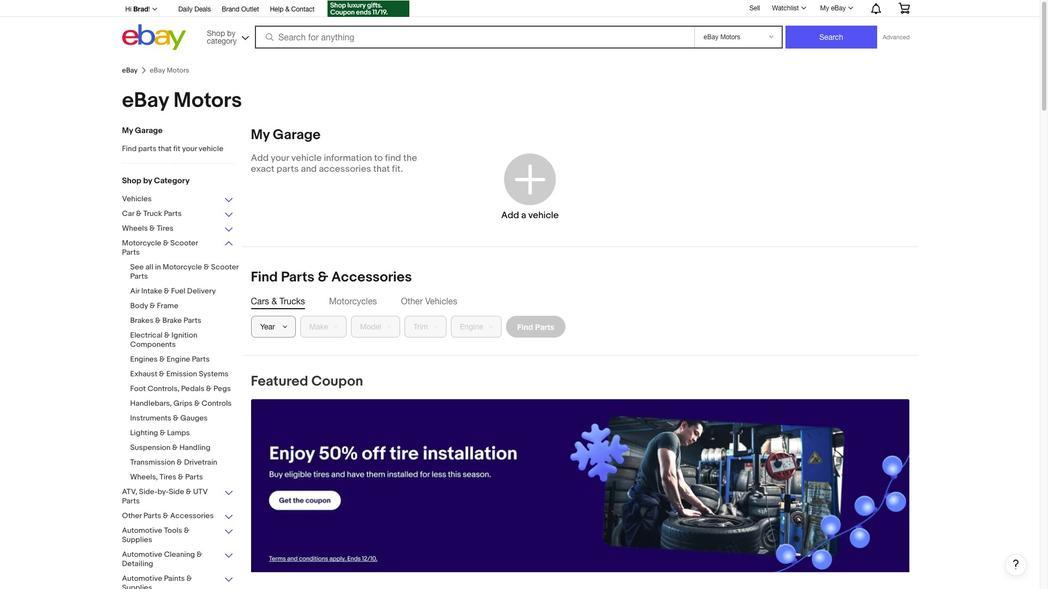 Task type: vqa. For each thing, say whether or not it's contained in the screenshot.
first Automotive
yes



Task type: describe. For each thing, give the bounding box(es) containing it.
0 horizontal spatial motorcycle
[[122, 239, 161, 248]]

1 horizontal spatial scooter
[[211, 263, 239, 272]]

to
[[374, 153, 383, 164]]

shop by category button
[[202, 24, 251, 48]]

by for category
[[227, 29, 236, 37]]

controls
[[202, 399, 232, 408]]

air intake & fuel delivery link
[[130, 287, 242, 297]]

0 vertical spatial scooter
[[170, 239, 198, 248]]

and
[[301, 164, 317, 175]]

vehicle for add your vehicle information to find the exact parts and accessories that fit.
[[291, 153, 322, 164]]

find parts that fit your vehicle
[[122, 144, 223, 153]]

controls,
[[147, 384, 179, 394]]

help & contact link
[[270, 4, 315, 16]]

contact
[[291, 5, 315, 13]]

find parts that fit your vehicle link
[[122, 144, 234, 155]]

the
[[403, 153, 417, 164]]

tools
[[164, 526, 182, 536]]

transmission & drivetrain link
[[130, 458, 242, 468]]

cars
[[251, 296, 269, 306]]

daily deals link
[[178, 4, 211, 16]]

help, opens dialogs image
[[1011, 560, 1022, 571]]

0 vertical spatial parts
[[138, 144, 156, 153]]

gauges
[[180, 414, 208, 423]]

2 automotive from the top
[[122, 550, 162, 560]]

components
[[130, 340, 176, 349]]

vehicles car & truck parts wheels & tires motorcycle & scooter parts see all in motorcycle & scooter parts air intake & fuel delivery body & frame brakes & brake parts electrical & ignition components engines & engine parts exhaust & emission systems foot controls, pedals & pegs handlebars, grips & controls instruments & gauges lighting & lamps suspension & handling transmission & drivetrain wheels, tires & parts atv, side-by-side & utv parts other parts & accessories automotive tools & supplies automotive cleaning & detailing automotive paints & supplies
[[122, 194, 239, 590]]

0 horizontal spatial your
[[182, 144, 197, 153]]

advanced
[[883, 34, 910, 40]]

automotive cleaning & detailing button
[[122, 550, 234, 570]]

trucks
[[280, 296, 305, 306]]

electrical
[[130, 331, 163, 340]]

handlebars,
[[130, 399, 172, 408]]

accessories inside main content
[[331, 269, 412, 286]]

account navigation
[[119, 0, 918, 19]]

find parts & accessories
[[251, 269, 412, 286]]

parts inside button
[[535, 322, 554, 332]]

engine
[[167, 355, 190, 364]]

brand outlet link
[[222, 4, 259, 16]]

electrical & ignition components link
[[130, 331, 242, 351]]

1 horizontal spatial garage
[[273, 127, 321, 144]]

find parts button
[[506, 316, 566, 338]]

parts inside add your vehicle information to find the exact parts and accessories that fit.
[[277, 164, 299, 175]]

brakes
[[130, 316, 154, 325]]

main content containing my garage
[[242, 127, 1027, 590]]

ignition
[[171, 331, 197, 340]]

fit.
[[392, 164, 403, 175]]

category
[[154, 176, 190, 186]]

atv,
[[122, 488, 137, 497]]

& inside tab list
[[272, 296, 277, 306]]

find for find parts & accessories
[[251, 269, 278, 286]]

body & frame link
[[130, 301, 242, 312]]

add your vehicle information to find the exact parts and accessories that fit.
[[251, 153, 417, 175]]

that inside add your vehicle information to find the exact parts and accessories that fit.
[[373, 164, 390, 175]]

all
[[145, 263, 153, 272]]

watchlist link
[[766, 2, 811, 15]]

find for find parts that fit your vehicle
[[122, 144, 137, 153]]

detailing
[[122, 560, 153, 569]]

0 horizontal spatial garage
[[135, 126, 163, 136]]

wheels,
[[130, 473, 158, 482]]

delivery
[[187, 287, 216, 296]]

sell link
[[745, 4, 765, 12]]

intake
[[141, 287, 162, 296]]

2 supplies from the top
[[122, 584, 152, 590]]

hi
[[125, 5, 131, 13]]

see all in motorcycle & scooter parts link
[[130, 263, 242, 282]]

daily deals
[[178, 5, 211, 13]]

exhaust & emission systems link
[[130, 370, 242, 380]]

motorcycles
[[329, 296, 377, 306]]

sell
[[750, 4, 760, 12]]

a
[[521, 210, 526, 221]]

hi brad !
[[125, 5, 150, 13]]

car
[[122, 209, 134, 218]]

pegs
[[213, 384, 231, 394]]

automotive paints & supplies button
[[122, 574, 234, 590]]

& inside account navigation
[[285, 5, 290, 13]]

foot controls, pedals & pegs link
[[130, 384, 242, 395]]

1 vertical spatial tires
[[160, 473, 176, 482]]

wheels, tires & parts link
[[130, 473, 242, 483]]

advanced link
[[877, 26, 915, 48]]

accessories inside the vehicles car & truck parts wheels & tires motorcycle & scooter parts see all in motorcycle & scooter parts air intake & fuel delivery body & frame brakes & brake parts electrical & ignition components engines & engine parts exhaust & emission systems foot controls, pedals & pegs handlebars, grips & controls instruments & gauges lighting & lamps suspension & handling transmission & drivetrain wheels, tires & parts atv, side-by-side & utv parts other parts & accessories automotive tools & supplies automotive cleaning & detailing automotive paints & supplies
[[170, 512, 214, 521]]

brad
[[133, 5, 148, 13]]

1 supplies from the top
[[122, 536, 152, 545]]

ebay inside account navigation
[[831, 4, 846, 12]]

coupon
[[311, 373, 363, 390]]

0 vertical spatial other
[[401, 296, 423, 306]]

daily
[[178, 5, 193, 13]]

ebay link
[[122, 66, 138, 75]]

by for category
[[143, 176, 152, 186]]

shop for shop by category
[[122, 176, 141, 186]]

foot
[[130, 384, 146, 394]]

fuel
[[171, 287, 185, 296]]

category
[[207, 36, 237, 45]]

add a vehicle image
[[501, 150, 559, 208]]

my inside main content
[[251, 127, 270, 144]]

brand outlet
[[222, 5, 259, 13]]

car & truck parts button
[[122, 209, 234, 219]]

ebay for ebay
[[122, 66, 138, 75]]

tab list inside main content
[[251, 295, 909, 307]]

fit
[[173, 144, 180, 153]]

handlebars, grips & controls link
[[130, 399, 242, 409]]



Task type: locate. For each thing, give the bounding box(es) containing it.
0 horizontal spatial by
[[143, 176, 152, 186]]

vehicle left information
[[291, 153, 322, 164]]

shop by category banner
[[119, 0, 918, 53]]

1 vertical spatial find
[[251, 269, 278, 286]]

1 vertical spatial parts
[[277, 164, 299, 175]]

0 vertical spatial tires
[[157, 224, 174, 233]]

1 vertical spatial automotive
[[122, 550, 162, 560]]

shop up car
[[122, 176, 141, 186]]

vehicles inside tab list
[[425, 296, 457, 306]]

tires down the car & truck parts 'dropdown button'
[[157, 224, 174, 233]]

supplies
[[122, 536, 152, 545], [122, 584, 152, 590]]

accessories
[[319, 164, 371, 175]]

parts left fit
[[138, 144, 156, 153]]

by
[[227, 29, 236, 37], [143, 176, 152, 186]]

0 vertical spatial ebay
[[831, 4, 846, 12]]

help & contact
[[270, 5, 315, 13]]

1 vertical spatial supplies
[[122, 584, 152, 590]]

2 vertical spatial find
[[517, 322, 533, 332]]

!
[[148, 5, 150, 13]]

1 horizontal spatial your
[[271, 153, 289, 164]]

1 horizontal spatial by
[[227, 29, 236, 37]]

supplies down 'detailing'
[[122, 584, 152, 590]]

garage up and
[[273, 127, 321, 144]]

grips
[[174, 399, 193, 408]]

my up find parts that fit your vehicle
[[122, 126, 133, 136]]

0 vertical spatial vehicles
[[122, 194, 152, 204]]

1 vertical spatial add
[[501, 210, 519, 221]]

None submit
[[786, 26, 877, 49]]

1 vertical spatial shop
[[122, 176, 141, 186]]

scooter up delivery
[[211, 263, 239, 272]]

1 horizontal spatial find
[[251, 269, 278, 286]]

0 vertical spatial supplies
[[122, 536, 152, 545]]

my garage
[[122, 126, 163, 136], [251, 127, 321, 144]]

tab list containing cars & trucks
[[251, 295, 909, 307]]

2 vertical spatial automotive
[[122, 574, 162, 584]]

motorcycle down motorcycle & scooter parts dropdown button
[[163, 263, 202, 272]]

accessories up motorcycles
[[331, 269, 412, 286]]

0 horizontal spatial that
[[158, 144, 172, 153]]

tires
[[157, 224, 174, 233], [160, 473, 176, 482]]

0 horizontal spatial my
[[122, 126, 133, 136]]

add a vehicle
[[501, 210, 559, 221]]

vehicle
[[199, 144, 223, 153], [291, 153, 322, 164], [528, 210, 559, 221]]

add for add your vehicle information to find the exact parts and accessories that fit.
[[251, 153, 269, 164]]

0 horizontal spatial parts
[[138, 144, 156, 153]]

0 vertical spatial shop
[[207, 29, 225, 37]]

vehicles button
[[122, 194, 234, 205]]

frame
[[157, 301, 178, 311]]

in
[[155, 263, 161, 272]]

vehicles inside the vehicles car & truck parts wheels & tires motorcycle & scooter parts see all in motorcycle & scooter parts air intake & fuel delivery body & frame brakes & brake parts electrical & ignition components engines & engine parts exhaust & emission systems foot controls, pedals & pegs handlebars, grips & controls instruments & gauges lighting & lamps suspension & handling transmission & drivetrain wheels, tires & parts atv, side-by-side & utv parts other parts & accessories automotive tools & supplies automotive cleaning & detailing automotive paints & supplies
[[122, 194, 152, 204]]

find parts
[[517, 322, 554, 332]]

add left a
[[501, 210, 519, 221]]

find for find parts
[[517, 322, 533, 332]]

motorcycle down wheels
[[122, 239, 161, 248]]

1 vertical spatial motorcycle
[[163, 263, 202, 272]]

emission
[[166, 370, 197, 379]]

motorcycle
[[122, 239, 161, 248], [163, 263, 202, 272]]

automotive left cleaning
[[122, 550, 162, 560]]

2 horizontal spatial my
[[820, 4, 829, 12]]

other inside the vehicles car & truck parts wheels & tires motorcycle & scooter parts see all in motorcycle & scooter parts air intake & fuel delivery body & frame brakes & brake parts electrical & ignition components engines & engine parts exhaust & emission systems foot controls, pedals & pegs handlebars, grips & controls instruments & gauges lighting & lamps suspension & handling transmission & drivetrain wheels, tires & parts atv, side-by-side & utv parts other parts & accessories automotive tools & supplies automotive cleaning & detailing automotive paints & supplies
[[122, 512, 142, 521]]

2 horizontal spatial vehicle
[[528, 210, 559, 221]]

1 horizontal spatial shop
[[207, 29, 225, 37]]

that left fit.
[[373, 164, 390, 175]]

1 horizontal spatial other
[[401, 296, 423, 306]]

add
[[251, 153, 269, 164], [501, 210, 519, 221]]

engines
[[130, 355, 158, 364]]

ebay for ebay motors
[[122, 88, 169, 114]]

0 vertical spatial automotive
[[122, 526, 162, 536]]

0 vertical spatial that
[[158, 144, 172, 153]]

None text field
[[251, 400, 909, 573]]

by left category
[[143, 176, 152, 186]]

0 horizontal spatial add
[[251, 153, 269, 164]]

0 horizontal spatial accessories
[[170, 512, 214, 521]]

my up exact
[[251, 127, 270, 144]]

0 horizontal spatial vehicles
[[122, 194, 152, 204]]

add inside button
[[501, 210, 519, 221]]

my ebay link
[[814, 2, 858, 15]]

suspension & handling link
[[130, 443, 242, 454]]

automotive
[[122, 526, 162, 536], [122, 550, 162, 560], [122, 574, 162, 584]]

side-
[[139, 488, 158, 497]]

your right fit
[[182, 144, 197, 153]]

paints
[[164, 574, 185, 584]]

0 horizontal spatial my garage
[[122, 126, 163, 136]]

your left and
[[271, 153, 289, 164]]

other parts & accessories button
[[122, 512, 234, 522]]

0 horizontal spatial vehicle
[[199, 144, 223, 153]]

deals
[[194, 5, 211, 13]]

0 vertical spatial find
[[122, 144, 137, 153]]

wheels
[[122, 224, 148, 233]]

side
[[169, 488, 184, 497]]

add left and
[[251, 153, 269, 164]]

garage
[[135, 126, 163, 136], [273, 127, 321, 144]]

vehicle right fit
[[199, 144, 223, 153]]

my garage up exact
[[251, 127, 321, 144]]

shop by category
[[207, 29, 237, 45]]

pedals
[[181, 384, 204, 394]]

brake
[[162, 316, 182, 325]]

add for add a vehicle
[[501, 210, 519, 221]]

vehicle for add a vehicle
[[528, 210, 559, 221]]

motorcycle & scooter parts button
[[122, 239, 234, 258]]

1 vertical spatial other
[[122, 512, 142, 521]]

information
[[324, 153, 372, 164]]

cleaning
[[164, 550, 195, 560]]

shop inside shop by category
[[207, 29, 225, 37]]

motors
[[174, 88, 242, 114]]

1 vertical spatial vehicles
[[425, 296, 457, 306]]

tires up by-
[[160, 473, 176, 482]]

1 horizontal spatial accessories
[[331, 269, 412, 286]]

your shopping cart image
[[898, 3, 910, 14]]

0 vertical spatial motorcycle
[[122, 239, 161, 248]]

my right watchlist 'link'
[[820, 4, 829, 12]]

none submit inside shop by category banner
[[786, 26, 877, 49]]

3 automotive from the top
[[122, 574, 162, 584]]

body
[[130, 301, 148, 311]]

find inside 'find parts that fit your vehicle' link
[[122, 144, 137, 153]]

lighting
[[130, 429, 158, 438]]

1 vertical spatial scooter
[[211, 263, 239, 272]]

handling
[[180, 443, 211, 453]]

brakes & brake parts link
[[130, 316, 242, 327]]

1 horizontal spatial my
[[251, 127, 270, 144]]

garage up find parts that fit your vehicle
[[135, 126, 163, 136]]

by down brand
[[227, 29, 236, 37]]

scooter down wheels & tires dropdown button
[[170, 239, 198, 248]]

outlet
[[241, 5, 259, 13]]

1 automotive from the top
[[122, 526, 162, 536]]

1 vertical spatial ebay
[[122, 66, 138, 75]]

0 horizontal spatial scooter
[[170, 239, 198, 248]]

wheels & tires button
[[122, 224, 234, 234]]

automotive left tools
[[122, 526, 162, 536]]

add inside add your vehicle information to find the exact parts and accessories that fit.
[[251, 153, 269, 164]]

1 horizontal spatial motorcycle
[[163, 263, 202, 272]]

shop for shop by category
[[207, 29, 225, 37]]

0 vertical spatial accessories
[[331, 269, 412, 286]]

1 vertical spatial that
[[373, 164, 390, 175]]

find inside find parts button
[[517, 322, 533, 332]]

1 vertical spatial accessories
[[170, 512, 214, 521]]

vehicle right a
[[528, 210, 559, 221]]

watchlist
[[772, 4, 799, 12]]

0 vertical spatial add
[[251, 153, 269, 164]]

none text field inside main content
[[251, 400, 909, 573]]

find
[[122, 144, 137, 153], [251, 269, 278, 286], [517, 322, 533, 332]]

1 horizontal spatial my garage
[[251, 127, 321, 144]]

my garage up find parts that fit your vehicle
[[122, 126, 163, 136]]

get the coupon image
[[328, 1, 410, 17]]

0 horizontal spatial find
[[122, 144, 137, 153]]

accessories down atv, side-by-side & utv parts dropdown button
[[170, 512, 214, 521]]

my inside my ebay link
[[820, 4, 829, 12]]

automotive down 'detailing'
[[122, 574, 162, 584]]

0 horizontal spatial other
[[122, 512, 142, 521]]

1 horizontal spatial that
[[373, 164, 390, 175]]

Search for anything text field
[[257, 27, 692, 48]]

1 horizontal spatial vehicle
[[291, 153, 322, 164]]

that left fit
[[158, 144, 172, 153]]

by inside shop by category
[[227, 29, 236, 37]]

main content
[[242, 127, 1027, 590]]

that
[[158, 144, 172, 153], [373, 164, 390, 175]]

parts left and
[[277, 164, 299, 175]]

ebay motors
[[122, 88, 242, 114]]

2 horizontal spatial find
[[517, 322, 533, 332]]

shop
[[207, 29, 225, 37], [122, 176, 141, 186]]

my garage inside main content
[[251, 127, 321, 144]]

shop down deals
[[207, 29, 225, 37]]

tab list
[[251, 295, 909, 307]]

1 horizontal spatial vehicles
[[425, 296, 457, 306]]

by-
[[158, 488, 169, 497]]

1 horizontal spatial parts
[[277, 164, 299, 175]]

help
[[270, 5, 284, 13]]

suspension
[[130, 443, 171, 453]]

instruments
[[130, 414, 171, 423]]

accessories
[[331, 269, 412, 286], [170, 512, 214, 521]]

exact
[[251, 164, 275, 175]]

engines & engine parts link
[[130, 355, 242, 365]]

vehicle inside add your vehicle information to find the exact parts and accessories that fit.
[[291, 153, 322, 164]]

utv
[[193, 488, 208, 497]]

1 horizontal spatial add
[[501, 210, 519, 221]]

see
[[130, 263, 144, 272]]

vehicle inside button
[[528, 210, 559, 221]]

supplies up 'detailing'
[[122, 536, 152, 545]]

2 vertical spatial ebay
[[122, 88, 169, 114]]

brand
[[222, 5, 239, 13]]

vehicles
[[122, 194, 152, 204], [425, 296, 457, 306]]

air
[[130, 287, 140, 296]]

enjoy 50% off tire installation image
[[251, 400, 909, 573]]

your inside add your vehicle information to find the exact parts and accessories that fit.
[[271, 153, 289, 164]]

1 vertical spatial by
[[143, 176, 152, 186]]

my
[[820, 4, 829, 12], [122, 126, 133, 136], [251, 127, 270, 144]]

transmission
[[130, 458, 175, 467]]

0 horizontal spatial shop
[[122, 176, 141, 186]]

atv, side-by-side & utv parts button
[[122, 488, 234, 507]]

lighting & lamps link
[[130, 429, 242, 439]]

exhaust
[[130, 370, 157, 379]]

0 vertical spatial by
[[227, 29, 236, 37]]

truck
[[143, 209, 162, 218]]



